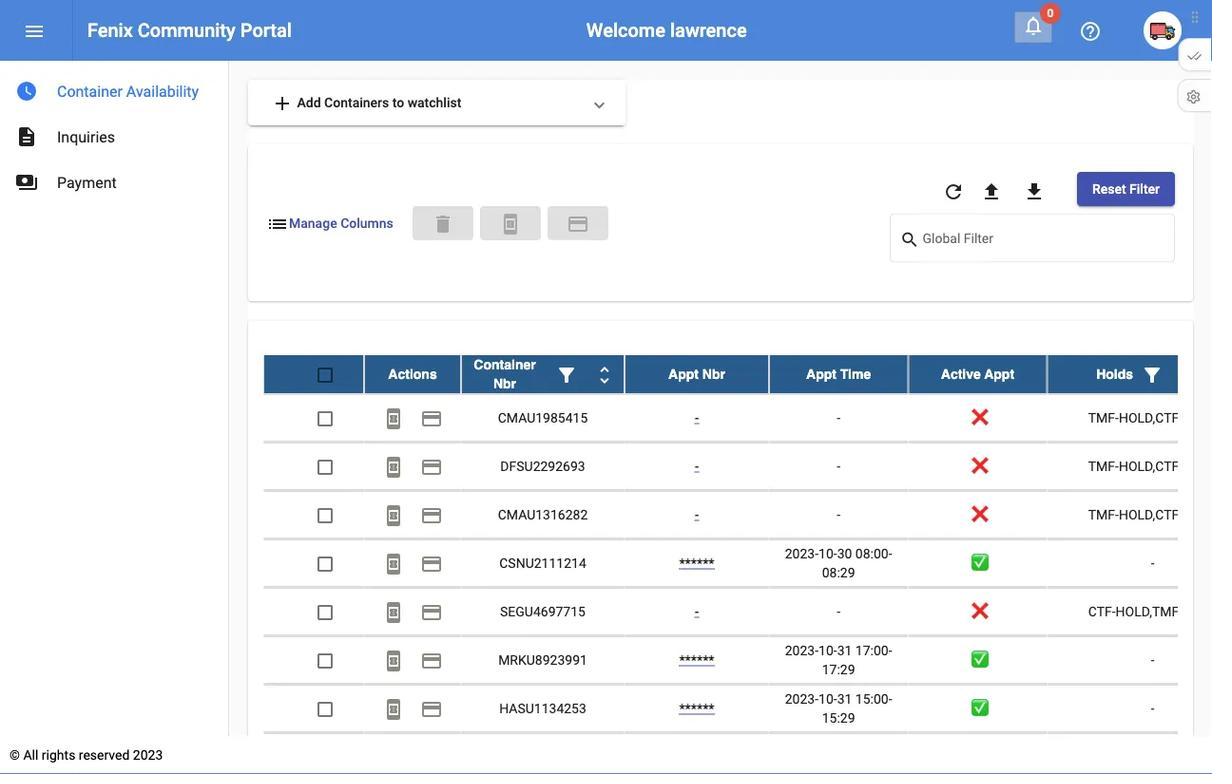 Task type: describe. For each thing, give the bounding box(es) containing it.
container for availability
[[57, 82, 123, 100]]

watch_later
[[15, 80, 38, 103]]

no color image for payment button related to mrku8923991
[[420, 650, 443, 673]]

2 cell from the left
[[364, 734, 461, 775]]

15:29
[[822, 710, 855, 726]]

delete
[[432, 213, 455, 235]]

3 appt from the left
[[984, 367, 1015, 382]]

ctf-hold,tmf-hold
[[1088, 604, 1212, 619]]

notifications_none button
[[1014, 11, 1052, 43]]

filter
[[1130, 181, 1160, 197]]

payment button for csnu2111214
[[413, 544, 451, 582]]

no color image for book_online button associated with segu4697715
[[382, 601, 405, 624]]

1 cell from the left
[[263, 734, 364, 775]]

10- for 15:29
[[819, 691, 837, 707]]

❌ for cmau1316282
[[971, 507, 984, 522]]

no color image containing search
[[900, 229, 923, 251]]

container nbr
[[474, 357, 536, 391]]

5 row from the top
[[263, 540, 1212, 588]]

no color image containing add
[[271, 92, 294, 115]]

book_online for cmau1985415
[[382, 407, 405, 430]]

appt time column header
[[769, 355, 908, 393]]

appt for appt time
[[806, 367, 837, 382]]

- link for cmau1985415
[[695, 410, 699, 426]]

payment for segu4697715
[[420, 601, 443, 624]]

no color image containing watch_later
[[15, 80, 38, 103]]

4 row from the top
[[263, 491, 1212, 540]]

no color image for payment button related to segu4697715
[[420, 601, 443, 624]]

6 cell from the left
[[908, 734, 1047, 775]]

****** link for 2023-10-31 17:00- 17:29
[[679, 652, 715, 668]]

file_download
[[1023, 180, 1046, 203]]

book_online for csnu2111214
[[382, 553, 405, 576]]

© all rights reserved 2023
[[10, 748, 163, 763]]

unfold_more
[[593, 364, 616, 386]]

list
[[266, 213, 289, 235]]

2023-10-30 08:00- 08:29
[[785, 546, 892, 580]]

container for nbr
[[474, 357, 536, 372]]

filter_alt inside "column header"
[[1141, 364, 1164, 386]]

help_outline button
[[1071, 11, 1110, 49]]

no color image for refresh button
[[942, 180, 965, 203]]

2023-10-31 15:00- 15:29
[[785, 691, 892, 726]]

menu button
[[15, 11, 53, 49]]

welcome
[[586, 19, 666, 41]]

no color image for book_online button corresponding to mrku8923991
[[382, 650, 405, 673]]

grid containing filter_alt
[[263, 355, 1212, 775]]

7 row from the top
[[263, 637, 1212, 685]]

❌ for segu4697715
[[971, 604, 984, 619]]

appt nbr
[[668, 367, 725, 382]]

hold,ctf- for cmau1985415
[[1119, 410, 1183, 426]]

mrku8923991
[[498, 652, 587, 668]]

manage
[[289, 216, 337, 232]]

add
[[271, 92, 294, 115]]

hold for cmau1316282
[[1183, 507, 1212, 522]]

help_outline
[[1079, 20, 1102, 43]]

payment button for segu4697715
[[413, 593, 451, 631]]

availability
[[126, 82, 199, 100]]

book_online button for dfsu2292693
[[375, 447, 413, 485]]

appt for appt nbr
[[668, 367, 699, 382]]

file_download button
[[1015, 172, 1053, 210]]

csnu2111214
[[499, 555, 586, 571]]

book_online for cmau1316282
[[382, 504, 405, 527]]

book_online button for mrku8923991
[[375, 641, 413, 679]]

holds filter_alt
[[1096, 364, 1164, 386]]

10- for 17:29
[[819, 643, 837, 658]]

****** for 2023-10-31 15:00- 15:29
[[679, 701, 715, 716]]

8 row from the top
[[263, 685, 1212, 734]]

column header containing filter_alt
[[461, 355, 625, 393]]

✅ for 08:00-
[[971, 555, 984, 571]]

hold for segu4697715
[[1183, 604, 1212, 619]]

lawrence
[[670, 19, 747, 41]]

book_online for segu4697715
[[382, 601, 405, 624]]

fenix community portal
[[87, 19, 292, 41]]

no color image for cmau1985415's payment button
[[420, 407, 443, 430]]

5 cell from the left
[[769, 734, 908, 775]]

no color image for payment button related to dfsu2292693
[[420, 456, 443, 479]]

menu
[[23, 20, 46, 43]]

payment button for mrku8923991
[[413, 641, 451, 679]]

hold for cmau1985415
[[1183, 410, 1212, 426]]

reset
[[1092, 181, 1126, 197]]

- link for segu4697715
[[695, 604, 699, 619]]

to
[[392, 95, 404, 110]]

08:00-
[[856, 546, 892, 561]]

30
[[837, 546, 852, 561]]

row containing filter_alt
[[263, 355, 1212, 394]]

ctf-
[[1088, 604, 1116, 619]]

payment button for cmau1985415
[[413, 399, 451, 437]]

Global Watchlist Filter field
[[923, 234, 1165, 249]]

****** link for 2023-10-31 15:00- 15:29
[[679, 701, 715, 716]]

time
[[840, 367, 871, 382]]

watchlist
[[408, 95, 461, 110]]

dfsu2292693
[[500, 458, 585, 474]]

unfold_more button
[[586, 355, 624, 393]]

active
[[941, 367, 981, 382]]

no color image for book_online button corresponding to csnu2111214
[[382, 553, 405, 576]]

reset filter button
[[1077, 172, 1175, 206]]

payment for mrku8923991
[[420, 650, 443, 673]]

cmau1985415
[[498, 410, 588, 426]]

2023- for 2023-10-31 15:00- 15:29
[[785, 691, 819, 707]]

nbr for container nbr
[[493, 376, 516, 391]]

- link for dfsu2292693
[[695, 458, 699, 474]]

reserved
[[79, 748, 130, 763]]

✅ for 17:00-
[[971, 652, 984, 668]]

tmf-hold,ctf-hold for cmau1316282
[[1088, 507, 1212, 522]]

- link for cmau1316282
[[695, 507, 699, 522]]

holds
[[1096, 367, 1133, 382]]

book_online button for cmau1985415
[[375, 399, 413, 437]]

10- for 08:29
[[819, 546, 837, 561]]

actions
[[388, 367, 437, 382]]

2023- for 2023-10-30 08:00- 08:29
[[785, 546, 819, 561]]



Task type: vqa. For each thing, say whether or not it's contained in the screenshot.


Task type: locate. For each thing, give the bounding box(es) containing it.
4 hold from the top
[[1183, 604, 1212, 619]]

2 vertical spatial ****** link
[[679, 701, 715, 716]]

2023-
[[785, 546, 819, 561], [785, 643, 819, 658], [785, 691, 819, 707]]

container up "inquiries"
[[57, 82, 123, 100]]

delete image
[[432, 213, 455, 235]]

1 tmf- from the top
[[1088, 410, 1119, 426]]

10- inside 2023-10-30 08:00- 08:29
[[819, 546, 837, 561]]

nbr
[[702, 367, 725, 382], [493, 376, 516, 391]]

1 horizontal spatial filter_alt button
[[1133, 355, 1171, 393]]

❌ for dfsu2292693
[[971, 458, 984, 474]]

payments
[[15, 171, 38, 194]]

refresh button
[[935, 172, 973, 210]]

2 vertical spatial ******
[[679, 701, 715, 716]]

❌ for cmau1985415
[[971, 410, 984, 426]]

appt left time
[[806, 367, 837, 382]]

1 vertical spatial tmf-
[[1088, 458, 1119, 474]]

no color image inside refresh button
[[942, 180, 965, 203]]

1 vertical spatial tmf-hold,ctf-hold
[[1088, 458, 1212, 474]]

2 horizontal spatial appt
[[984, 367, 1015, 382]]

****** link for 2023-10-30 08:00- 08:29
[[679, 555, 715, 571]]

appt right unfold_more button
[[668, 367, 699, 382]]

✅ for 15:00-
[[971, 701, 984, 716]]

segu4697715
[[500, 604, 586, 619]]

payment button for cmau1316282
[[413, 496, 451, 534]]

payment button for hasu1134253
[[413, 690, 451, 728]]

2 tmf-hold,ctf-hold from the top
[[1088, 458, 1212, 474]]

10- up "17:29"
[[819, 643, 837, 658]]

✅
[[971, 555, 984, 571], [971, 652, 984, 668], [971, 701, 984, 716]]

2 vertical spatial 10-
[[819, 691, 837, 707]]

cmau1316282
[[498, 507, 588, 522]]

31 up "17:29"
[[837, 643, 852, 658]]

1 vertical spatial container
[[474, 357, 536, 372]]

filter_alt right holds
[[1141, 364, 1164, 386]]

no color image containing unfold_more
[[593, 364, 616, 386]]

3 hold from the top
[[1183, 507, 1212, 522]]

3 10- from the top
[[819, 691, 837, 707]]

1 ****** link from the top
[[679, 555, 715, 571]]

4 - link from the top
[[695, 604, 699, 619]]

filter_alt button for holds
[[1133, 355, 1171, 393]]

2 filter_alt button from the left
[[1133, 355, 1171, 393]]

1 tmf-hold,ctf-hold from the top
[[1088, 410, 1212, 426]]

community
[[138, 19, 236, 41]]

tmf-hold,ctf-hold
[[1088, 410, 1212, 426], [1088, 458, 1212, 474], [1088, 507, 1212, 522]]

3 tmf-hold,ctf-hold from the top
[[1088, 507, 1212, 522]]

31 for 15:00-
[[837, 691, 852, 707]]

10- inside 2023-10-31 17:00- 17:29
[[819, 643, 837, 658]]

payment
[[567, 213, 589, 235], [420, 407, 443, 430], [420, 456, 443, 479], [420, 504, 443, 527], [420, 553, 443, 576], [420, 601, 443, 624], [420, 650, 443, 673], [420, 698, 443, 721]]

no color image for csnu2111214 payment button
[[420, 553, 443, 576]]

17:29
[[822, 662, 855, 677]]

tmf-hold,ctf-hold for cmau1985415
[[1088, 410, 1212, 426]]

3 cell from the left
[[461, 734, 625, 775]]

0 horizontal spatial filter_alt button
[[548, 355, 586, 393]]

delete button
[[413, 206, 474, 240]]

1 - link from the top
[[695, 410, 699, 426]]

book_online button for csnu2111214
[[375, 544, 413, 582]]

1 hold,ctf- from the top
[[1119, 410, 1183, 426]]

10- up 15:29
[[819, 691, 837, 707]]

payment for cmau1985415
[[420, 407, 443, 430]]

1 2023- from the top
[[785, 546, 819, 561]]

0 vertical spatial 31
[[837, 643, 852, 658]]

no color image inside filter_alt popup button
[[555, 364, 578, 386]]

grid
[[263, 355, 1212, 775]]

2 ❌ from the top
[[971, 458, 984, 474]]

1 vertical spatial 10-
[[819, 643, 837, 658]]

0 vertical spatial hold,ctf-
[[1119, 410, 1183, 426]]

row
[[263, 355, 1212, 394], [263, 394, 1212, 443], [263, 443, 1212, 491], [263, 491, 1212, 540], [263, 540, 1212, 588], [263, 588, 1212, 637], [263, 637, 1212, 685], [263, 685, 1212, 734], [263, 734, 1212, 775]]

no color image for help_outline popup button
[[1079, 20, 1102, 43]]

refresh
[[942, 180, 965, 203]]

-
[[695, 410, 699, 426], [837, 410, 841, 426], [695, 458, 699, 474], [837, 458, 841, 474], [695, 507, 699, 522], [837, 507, 841, 522], [1151, 555, 1155, 571], [695, 604, 699, 619], [837, 604, 841, 619], [1151, 652, 1155, 668], [1151, 701, 1155, 716]]

1 horizontal spatial container
[[474, 357, 536, 372]]

file_upload
[[980, 180, 1003, 203]]

3 2023- from the top
[[785, 691, 819, 707]]

2 filter_alt from the left
[[1141, 364, 1164, 386]]

©
[[10, 748, 20, 763]]

portal
[[240, 19, 292, 41]]

book_online button for cmau1316282
[[375, 496, 413, 534]]

1 10- from the top
[[819, 546, 837, 561]]

no color image containing file_upload
[[980, 180, 1003, 203]]

book_online for mrku8923991
[[382, 650, 405, 673]]

no color image containing notifications_none
[[1022, 14, 1045, 37]]

welcome lawrence
[[586, 19, 747, 41]]

1 vertical spatial ******
[[679, 652, 715, 668]]

****** for 2023-10-31 17:00- 17:29
[[679, 652, 715, 668]]

fenix
[[87, 19, 133, 41]]

no color image containing refresh
[[942, 180, 965, 203]]

31 for 17:00-
[[837, 643, 852, 658]]

active appt column header
[[908, 355, 1047, 393]]

3 row from the top
[[263, 443, 1212, 491]]

appt nbr column header
[[625, 355, 769, 393]]

2023- inside 2023-10-31 15:00- 15:29
[[785, 691, 819, 707]]

2 hold from the top
[[1183, 458, 1212, 474]]

no color image inside file_download button
[[1023, 180, 1046, 203]]

no color image containing filter_alt
[[1141, 364, 1164, 386]]

no color image containing payments
[[15, 171, 38, 194]]

payment for dfsu2292693
[[420, 456, 443, 479]]

no color image containing menu
[[23, 20, 46, 43]]

no color image containing list
[[266, 213, 289, 235]]

3 - link from the top
[[695, 507, 699, 522]]

no color image for menu button
[[23, 20, 46, 43]]

2023
[[133, 748, 163, 763]]

no color image for file_download button
[[1023, 180, 1046, 203]]

2 row from the top
[[263, 394, 1212, 443]]

1 ✅ from the top
[[971, 555, 984, 571]]

filter_alt left unfold_more at the top of the page
[[555, 364, 578, 386]]

container inside column header
[[474, 357, 536, 372]]

2 vertical spatial ✅
[[971, 701, 984, 716]]

1 filter_alt button from the left
[[548, 355, 586, 393]]

08:29
[[822, 565, 855, 580]]

3 hold,ctf- from the top
[[1119, 507, 1183, 522]]

1 appt from the left
[[668, 367, 699, 382]]

tmf- for dfsu2292693
[[1088, 458, 1119, 474]]

2 ✅ from the top
[[971, 652, 984, 668]]

reset filter
[[1092, 181, 1160, 197]]

- link
[[695, 410, 699, 426], [695, 458, 699, 474], [695, 507, 699, 522], [695, 604, 699, 619]]

3 ❌ from the top
[[971, 507, 984, 522]]

6 row from the top
[[263, 588, 1212, 637]]

tmf- for cmau1316282
[[1088, 507, 1119, 522]]

1 ❌ from the top
[[971, 410, 984, 426]]

****** for 2023-10-30 08:00- 08:29
[[679, 555, 715, 571]]

1 filter_alt from the left
[[555, 364, 578, 386]]

list manage columns
[[266, 213, 393, 235]]

no color image for cmau1985415's book_online button
[[382, 407, 405, 430]]

no color image inside unfold_more button
[[593, 364, 616, 386]]

hold,ctf- for dfsu2292693
[[1119, 458, 1183, 474]]

book_online for dfsu2292693
[[382, 456, 405, 479]]

container up cmau1985415
[[474, 357, 536, 372]]

tmf-hold,ctf-hold for dfsu2292693
[[1088, 458, 1212, 474]]

31 inside 2023-10-31 15:00- 15:29
[[837, 691, 852, 707]]

17:00-
[[856, 643, 892, 658]]

filter_alt button for container nbr
[[548, 355, 586, 393]]

book_online button for segu4697715
[[375, 593, 413, 631]]

all
[[23, 748, 38, 763]]

1 horizontal spatial nbr
[[702, 367, 725, 382]]

no color image containing help_outline
[[1079, 20, 1102, 43]]

******
[[679, 555, 715, 571], [679, 652, 715, 668], [679, 701, 715, 716]]

0 vertical spatial tmf-hold,ctf-hold
[[1088, 410, 1212, 426]]

file_upload button
[[973, 172, 1011, 210]]

2 2023- from the top
[[785, 643, 819, 658]]

2 vertical spatial 2023-
[[785, 691, 819, 707]]

2 vertical spatial hold,ctf-
[[1119, 507, 1183, 522]]

1 horizontal spatial filter_alt
[[1141, 364, 1164, 386]]

rights
[[42, 748, 75, 763]]

31 up 15:29
[[837, 691, 852, 707]]

no color image inside notifications_none popup button
[[1022, 14, 1045, 37]]

add
[[297, 95, 321, 110]]

payment for cmau1316282
[[420, 504, 443, 527]]

0 vertical spatial container
[[57, 82, 123, 100]]

1 row from the top
[[263, 355, 1212, 394]]

hold for dfsu2292693
[[1183, 458, 1212, 474]]

2 ****** link from the top
[[679, 652, 715, 668]]

hasu1134253
[[499, 701, 586, 716]]

book_online button
[[480, 206, 541, 240], [375, 399, 413, 437], [375, 447, 413, 485], [375, 496, 413, 534], [375, 544, 413, 582], [375, 593, 413, 631], [375, 641, 413, 679], [375, 690, 413, 728]]

hold,tmf-
[[1116, 604, 1183, 619]]

2023- up 2023-10-31 15:00- 15:29
[[785, 643, 819, 658]]

2 ****** from the top
[[679, 652, 715, 668]]

2023- inside 2023-10-31 17:00- 17:29
[[785, 643, 819, 658]]

0 horizontal spatial appt
[[668, 367, 699, 382]]

2 appt from the left
[[806, 367, 837, 382]]

columns
[[340, 216, 393, 232]]

2023- for 2023-10-31 17:00- 17:29
[[785, 643, 819, 658]]

no color image containing file_download
[[1023, 180, 1046, 203]]

31 inside 2023-10-31 17:00- 17:29
[[837, 643, 852, 658]]

10- inside 2023-10-31 15:00- 15:29
[[819, 691, 837, 707]]

inquiries
[[57, 128, 115, 146]]

book_online button for hasu1134253
[[375, 690, 413, 728]]

1 hold from the top
[[1183, 410, 1212, 426]]

add add containers to watchlist
[[271, 92, 461, 115]]

column header
[[461, 355, 625, 393]]

payment button
[[548, 206, 608, 240], [413, 399, 451, 437], [413, 447, 451, 485], [413, 496, 451, 534], [413, 544, 451, 582], [413, 593, 451, 631], [413, 641, 451, 679], [413, 690, 451, 728]]

nbr for appt nbr
[[702, 367, 725, 382]]

hold,ctf-
[[1119, 410, 1183, 426], [1119, 458, 1183, 474], [1119, 507, 1183, 522]]

hold,ctf- for cmau1316282
[[1119, 507, 1183, 522]]

cell
[[263, 734, 364, 775], [364, 734, 461, 775], [461, 734, 625, 775], [625, 734, 769, 775], [769, 734, 908, 775], [908, 734, 1047, 775], [1047, 734, 1212, 775]]

0 horizontal spatial nbr
[[493, 376, 516, 391]]

0 vertical spatial tmf-
[[1088, 410, 1119, 426]]

10- up 08:29
[[819, 546, 837, 561]]

0 horizontal spatial container
[[57, 82, 123, 100]]

nbr inside column header
[[702, 367, 725, 382]]

2 10- from the top
[[819, 643, 837, 658]]

2023- left 30 on the bottom right of page
[[785, 546, 819, 561]]

2023-10-31 17:00- 17:29
[[785, 643, 892, 677]]

2 - link from the top
[[695, 458, 699, 474]]

0 vertical spatial 2023-
[[785, 546, 819, 561]]

4 cell from the left
[[625, 734, 769, 775]]

no color image for notifications_none popup button
[[1022, 14, 1045, 37]]

3 tmf- from the top
[[1088, 507, 1119, 522]]

❌
[[971, 410, 984, 426], [971, 458, 984, 474], [971, 507, 984, 522], [971, 604, 984, 619]]

book_online
[[499, 213, 522, 235], [382, 407, 405, 430], [382, 456, 405, 479], [382, 504, 405, 527], [382, 553, 405, 576], [382, 601, 405, 624], [382, 650, 405, 673], [382, 698, 405, 721]]

1 31 from the top
[[837, 643, 852, 658]]

notifications_none
[[1022, 14, 1045, 37]]

no color image inside file_upload 'button'
[[980, 180, 1003, 203]]

filter_alt
[[555, 364, 578, 386], [1141, 364, 1164, 386]]

appt time
[[806, 367, 871, 382]]

no color image containing description
[[15, 125, 38, 148]]

1 ****** from the top
[[679, 555, 715, 571]]

7 cell from the left
[[1047, 734, 1212, 775]]

1 vertical spatial hold,ctf-
[[1119, 458, 1183, 474]]

payment button for dfsu2292693
[[413, 447, 451, 485]]

hold
[[1183, 410, 1212, 426], [1183, 458, 1212, 474], [1183, 507, 1212, 522], [1183, 604, 1212, 619]]

tmf- for cmau1985415
[[1088, 410, 1119, 426]]

3 ✅ from the top
[[971, 701, 984, 716]]

1 vertical spatial ****** link
[[679, 652, 715, 668]]

active appt
[[941, 367, 1015, 382]]

tmf-
[[1088, 410, 1119, 426], [1088, 458, 1119, 474], [1088, 507, 1119, 522]]

0 vertical spatial ✅
[[971, 555, 984, 571]]

payment
[[57, 174, 117, 192]]

0 horizontal spatial filter_alt
[[555, 364, 578, 386]]

search
[[900, 230, 920, 250]]

no color image for container nbr's filter_alt popup button
[[555, 364, 578, 386]]

0 vertical spatial ******
[[679, 555, 715, 571]]

navigation
[[0, 61, 228, 205]]

0 vertical spatial 10-
[[819, 546, 837, 561]]

1 vertical spatial 2023-
[[785, 643, 819, 658]]

payment for hasu1134253
[[420, 698, 443, 721]]

0 vertical spatial ****** link
[[679, 555, 715, 571]]

****** link
[[679, 555, 715, 571], [679, 652, 715, 668], [679, 701, 715, 716]]

appt
[[668, 367, 699, 382], [806, 367, 837, 382], [984, 367, 1015, 382]]

4 ❌ from the top
[[971, 604, 984, 619]]

1 vertical spatial 31
[[837, 691, 852, 707]]

filter_alt column header
[[1047, 355, 1212, 393]]

2 31 from the top
[[837, 691, 852, 707]]

1 vertical spatial ✅
[[971, 652, 984, 668]]

filter_alt button
[[548, 355, 586, 393], [1133, 355, 1171, 393]]

no color image
[[1022, 14, 1045, 37], [23, 20, 46, 43], [1079, 20, 1102, 43], [15, 80, 38, 103], [271, 92, 294, 115], [15, 125, 38, 148], [942, 180, 965, 203], [1023, 180, 1046, 203], [567, 213, 589, 235], [555, 364, 578, 386], [382, 407, 405, 430], [420, 407, 443, 430], [420, 456, 443, 479], [382, 553, 405, 576], [420, 553, 443, 576], [382, 601, 405, 624], [420, 601, 443, 624], [382, 650, 405, 673], [420, 650, 443, 673]]

31
[[837, 643, 852, 658], [837, 691, 852, 707]]

description
[[15, 125, 38, 148]]

no color image
[[15, 171, 38, 194], [980, 180, 1003, 203], [266, 213, 289, 235], [499, 213, 522, 235], [900, 229, 923, 251], [593, 364, 616, 386], [1141, 364, 1164, 386], [382, 456, 405, 479], [382, 504, 405, 527], [420, 504, 443, 527], [382, 698, 405, 721], [420, 698, 443, 721]]

no color image containing filter_alt
[[555, 364, 578, 386]]

book_online for hasu1134253
[[382, 698, 405, 721]]

containers
[[324, 95, 389, 110]]

10-
[[819, 546, 837, 561], [819, 643, 837, 658], [819, 691, 837, 707]]

2 tmf- from the top
[[1088, 458, 1119, 474]]

3 ****** link from the top
[[679, 701, 715, 716]]

2 vertical spatial tmf-hold,ctf-hold
[[1088, 507, 1212, 522]]

payment for csnu2111214
[[420, 553, 443, 576]]

2 hold,ctf- from the top
[[1119, 458, 1183, 474]]

no color image inside help_outline popup button
[[1079, 20, 1102, 43]]

no color image inside filter_alt "column header"
[[1141, 364, 1164, 386]]

container
[[57, 82, 123, 100], [474, 357, 536, 372]]

no color image inside menu button
[[23, 20, 46, 43]]

9 row from the top
[[263, 734, 1212, 775]]

nbr inside the container nbr
[[493, 376, 516, 391]]

navigation containing watch_later
[[0, 61, 228, 205]]

actions column header
[[364, 355, 461, 393]]

container availability
[[57, 82, 199, 100]]

3 ****** from the top
[[679, 701, 715, 716]]

2023- inside 2023-10-30 08:00- 08:29
[[785, 546, 819, 561]]

1 horizontal spatial appt
[[806, 367, 837, 382]]

2023- down 2023-10-31 17:00- 17:29
[[785, 691, 819, 707]]

appt right active
[[984, 367, 1015, 382]]

15:00-
[[856, 691, 892, 707]]

2 vertical spatial tmf-
[[1088, 507, 1119, 522]]



